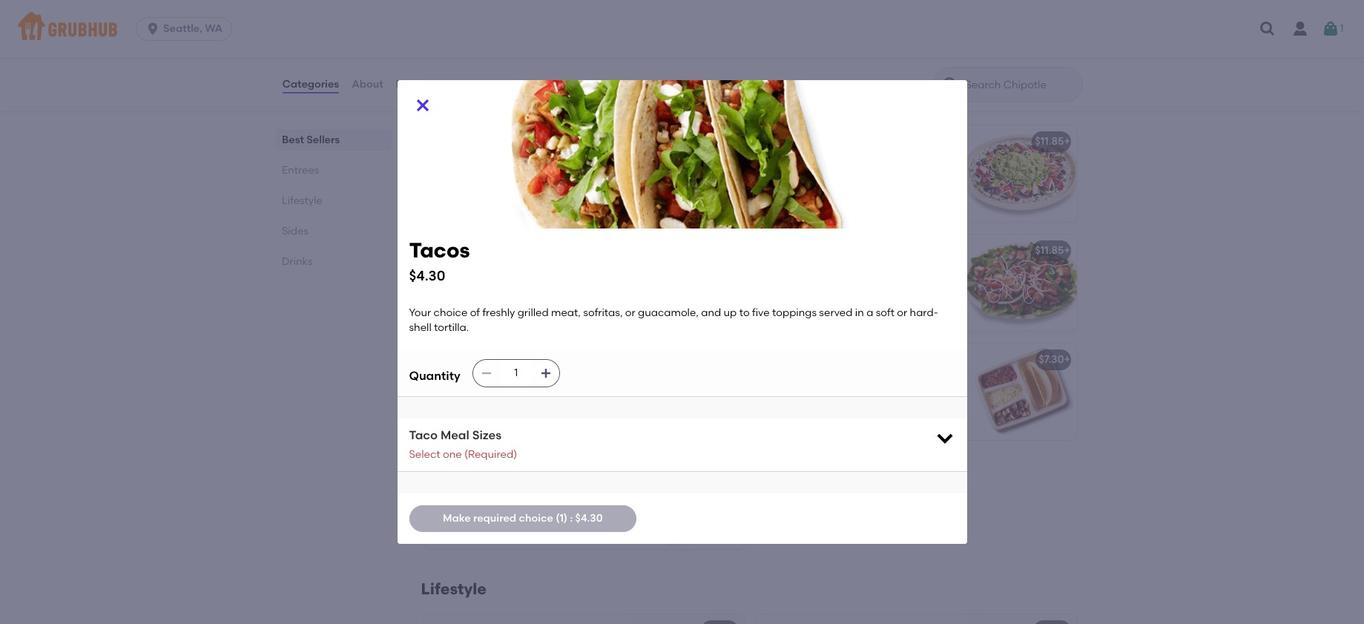 Task type: locate. For each thing, give the bounding box(es) containing it.
1 vertical spatial toppings
[[845, 390, 889, 402]]

five inside your choice of freshly grilled meat, sofritas, or guacamole, and up to five toppings served in a soft or hard-shell tortilla.
[[433, 408, 451, 420]]

cream
[[830, 220, 863, 232]]

choice
[[790, 159, 824, 172], [433, 280, 467, 293], [434, 306, 468, 319], [790, 374, 824, 387], [457, 377, 491, 390], [519, 512, 553, 525]]

0 horizontal spatial shell
[[409, 321, 432, 334]]

your up meal
[[433, 377, 455, 390]]

1 vertical spatial juice
[[474, 514, 498, 526]]

your left veggies
[[409, 306, 431, 319]]

of down bowl
[[826, 159, 836, 172]]

entrees down reviews
[[421, 91, 479, 109]]

0 vertical spatial up
[[724, 306, 737, 319]]

0 horizontal spatial kid's
[[513, 499, 535, 511]]

1 horizontal spatial milk.
[[868, 435, 891, 447]]

1 vertical spatial best
[[282, 134, 304, 146]]

svg image
[[1323, 20, 1341, 38], [146, 22, 160, 36], [414, 96, 432, 114], [935, 428, 955, 448]]

shell up quantity at left
[[409, 321, 432, 334]]

0 vertical spatial served
[[805, 174, 838, 187]]

your inside the your choice of meat, guacamole or queso, and two toppings to go with a pair of crispy corn or soft flour tortillas.includes fruit or kid's chips and organic juice or milk.
[[765, 374, 787, 387]]

1 horizontal spatial up
[[724, 306, 737, 319]]

quantity
[[409, 369, 461, 383]]

0 horizontal spatial best
[[282, 134, 304, 146]]

a inside your choice of freshly grilled meat, sofritas, or guacamole, and up to five toppings served in a soft or hard- shell tortilla.
[[867, 306, 874, 319]]

to for your choice of freshly grilled meat, sofritas, or guacamole, and up to five toppings served in a soft or hard-shell tortilla.
[[589, 392, 599, 405]]

kid's quesadilla image
[[633, 453, 745, 549]]

1 vertical spatial fajita
[[566, 280, 592, 293]]

svg image left input item quantity number field
[[481, 368, 493, 379]]

entrees down best sellers
[[282, 164, 319, 177]]

2 vertical spatial grilled
[[541, 377, 573, 390]]

up for your choice of freshly grilled meat, sofritas, or guacamole, and up to five toppings served in a soft or hard-shell tortilla.
[[573, 392, 587, 405]]

toppings inside the your choice of meat, guacamole or queso, and two toppings to go with a pair of crispy corn or soft flour tortillas.includes fruit or kid's chips and organic juice or milk.
[[845, 390, 889, 402]]

1 horizontal spatial best
[[774, 120, 793, 131]]

1 horizontal spatial fajita
[[862, 189, 888, 202]]

0 horizontal spatial toppings
[[453, 408, 498, 420]]

0 vertical spatial chips
[[911, 420, 938, 432]]

0 vertical spatial organic
[[788, 435, 827, 447]]

2 horizontal spatial svg image
[[1259, 20, 1277, 38]]

hard-
[[910, 306, 938, 319], [433, 423, 461, 435]]

kid's
[[887, 420, 909, 432], [513, 499, 535, 511]]

chips
[[911, 420, 938, 432], [538, 499, 564, 511]]

best sellers
[[282, 134, 340, 146]]

best for best sellers
[[282, 134, 304, 146]]

served for your choice of freshly grilled meat, sofritas, or guacamole, and up to five toppings served in a soft or hard-shell tortilla.
[[500, 408, 534, 420]]

flour
[[494, 265, 519, 278]]

organic down tortillas.includes
[[788, 435, 827, 447]]

sellers
[[306, 134, 340, 146]]

your down the burrito
[[765, 159, 787, 172]]

0 horizontal spatial juice
[[474, 514, 498, 526]]

shell
[[409, 321, 432, 334], [461, 423, 484, 435]]

0 vertical spatial hard-
[[910, 306, 938, 319]]

toppings inside your choice of freshly grilled meat, sofritas, or guacamole, and up to five toppings served in a soft or hard- shell tortilla.
[[772, 306, 817, 319]]

0 vertical spatial entrees
[[421, 91, 479, 109]]

tortilla. up (required) on the left
[[486, 423, 521, 435]]

1 horizontal spatial juice
[[829, 435, 853, 447]]

quesadilla
[[433, 244, 488, 257], [460, 463, 515, 475]]

soft for your choice of freshly grilled meat, sofritas, or guacamole, and up to five toppings served in a soft or hard-shell tortilla.
[[557, 408, 576, 420]]

organic
[[788, 435, 827, 447], [433, 514, 472, 526]]

seller
[[796, 120, 820, 131]]

and inside cheese in a flour tortilla with your choice of meat, sofritas or fajita veggies and three included sides.
[[474, 296, 494, 308]]

juice
[[829, 435, 853, 447], [474, 514, 498, 526]]

tacos $4.30
[[409, 237, 470, 284]]

toppings for your choice of freshly grilled meat, sofritas, or guacamole, and up to five toppings served in a soft or hard- shell tortilla.
[[772, 306, 817, 319]]

topped
[[788, 204, 825, 217]]

toppings
[[772, 306, 817, 319], [845, 390, 889, 402], [453, 408, 498, 420]]

0 vertical spatial juice
[[829, 435, 853, 447]]

included
[[526, 296, 569, 308]]

choice inside your choice of freshly grilled meat, sofritas, or guacamole, and up to five toppings served in a soft or hard- shell tortilla.
[[434, 306, 468, 319]]

0 vertical spatial best
[[774, 120, 793, 131]]

tortilla. down veggies
[[434, 321, 469, 334]]

best up the burrito
[[774, 120, 793, 131]]

$11.85 for burrito image
[[703, 135, 732, 148]]

juice right make
[[474, 514, 498, 526]]

1 horizontal spatial tortilla.
[[486, 423, 521, 435]]

1 vertical spatial chips
[[538, 499, 564, 511]]

five inside your choice of freshly grilled meat, sofritas, or guacamole, and up to five toppings served in a soft or hard- shell tortilla.
[[752, 306, 770, 319]]

freshly inside your choice of freshly grilled meat or sofritas served in a delicious bowl with rice, beans, or fajita veggies, and topped with guac, salsa, queso blanco, sour cream or cheese.
[[839, 159, 871, 172]]

or
[[937, 159, 947, 172], [849, 189, 860, 202], [865, 220, 875, 232], [553, 280, 564, 293], [625, 306, 636, 319], [897, 306, 908, 319], [932, 374, 942, 387], [475, 392, 485, 405], [858, 405, 868, 417], [578, 408, 588, 420], [874, 420, 884, 432], [856, 435, 866, 447], [500, 499, 510, 511], [501, 514, 511, 526]]

sofritas, inside your choice of freshly grilled meat, sofritas, or guacamole, and up to five toppings served in a soft or hard- shell tortilla.
[[583, 306, 623, 319]]

bowl
[[802, 138, 827, 151]]

or inside cheese in a flour tortilla with your choice of meat, sofritas or fajita veggies and three included sides.
[[553, 280, 564, 293]]

your
[[765, 159, 787, 172], [409, 306, 431, 319], [765, 374, 787, 387], [433, 377, 455, 390]]

served inside your choice of freshly grilled meat, sofritas, or guacamole, and up to five toppings served in a soft or hard- shell tortilla.
[[820, 306, 853, 319]]

0 horizontal spatial fajita
[[566, 280, 592, 293]]

with up cream
[[828, 204, 849, 217]]

up
[[724, 306, 737, 319], [573, 392, 587, 405]]

freshly
[[839, 159, 871, 172], [483, 306, 515, 319], [506, 377, 539, 390]]

1 vertical spatial hard-
[[433, 423, 461, 435]]

0 vertical spatial fruit
[[851, 420, 871, 432]]

0 vertical spatial kid's
[[887, 420, 909, 432]]

sofritas up rice,
[[765, 174, 802, 187]]

sofritas, for your choice of freshly grilled meat, sofritas, or guacamole, and up to five toppings served in a soft or hard- shell tortilla.
[[583, 306, 623, 319]]

1 vertical spatial sofritas,
[[433, 392, 472, 405]]

kid's down flour
[[887, 420, 909, 432]]

guacamole, for your choice of freshly grilled meat, sofritas, or guacamole, and up to five toppings served in a soft or hard- shell tortilla.
[[638, 306, 699, 319]]

sour
[[806, 220, 827, 232]]

of
[[826, 159, 836, 172], [469, 280, 479, 293], [470, 306, 480, 319], [826, 374, 836, 387], [494, 377, 504, 390], [788, 405, 798, 417], [491, 484, 501, 496]]

0 horizontal spatial guacamole,
[[488, 392, 548, 405]]

cheese.
[[878, 220, 917, 232]]

burrito bowl image
[[966, 126, 1077, 222]]

hard- up "one"
[[433, 423, 461, 435]]

sofritas, for your choice of freshly grilled meat, sofritas, or guacamole, and up to five toppings served in a soft or hard-shell tortilla.
[[433, 392, 472, 405]]

meat
[[908, 159, 935, 172]]

2 vertical spatial toppings
[[453, 408, 498, 420]]

1 horizontal spatial sofritas
[[765, 174, 802, 187]]

0 vertical spatial five
[[752, 306, 770, 319]]

1 horizontal spatial organic
[[788, 435, 827, 447]]

grilled down tortilla
[[518, 306, 549, 319]]

0 vertical spatial freshly
[[839, 159, 871, 172]]

0 horizontal spatial fruit
[[478, 499, 498, 511]]

freshly inside your choice of freshly grilled meat, sofritas, or guacamole, and up to five toppings served in a soft or hard-shell tortilla.
[[506, 377, 539, 390]]

your inside your choice of freshly grilled meat or sofritas served in a delicious bowl with rice, beans, or fajita veggies, and topped with guac, salsa, queso blanco, sour cream or cheese.
[[765, 159, 787, 172]]

lifestyle up sides
[[282, 194, 322, 207]]

with left your
[[558, 265, 579, 278]]

1 vertical spatial shell
[[461, 423, 484, 435]]

seattle, wa button
[[136, 17, 238, 41]]

search icon image
[[942, 76, 960, 94]]

your for your choice of meat, guacamole or queso, and two toppings to go with a pair of crispy corn or soft flour tortillas.includes fruit or kid's chips and organic juice or milk.
[[765, 374, 787, 387]]

1 horizontal spatial hard-
[[910, 306, 938, 319]]

best seller
[[774, 120, 820, 131]]

of up "sizes"
[[494, 377, 504, 390]]

soft inside your choice of freshly grilled meat, sofritas, or guacamole, and up to five toppings served in a soft or hard- shell tortilla.
[[876, 306, 895, 319]]

grilled inside your choice of freshly grilled meat, sofritas, or guacamole, and up to five toppings served in a soft or hard-shell tortilla.
[[541, 377, 573, 390]]

grilled
[[874, 159, 905, 172], [518, 306, 549, 319], [541, 377, 573, 390]]

your choice of freshly grilled meat, sofritas, or guacamole, and up to five toppings served in a soft or hard- shell tortilla.
[[409, 306, 938, 334]]

$4.30
[[409, 267, 446, 284], [576, 512, 603, 525]]

served inside your choice of freshly grilled meat or sofritas served in a delicious bowl with rice, beans, or fajita veggies, and topped with guac, salsa, queso blanco, sour cream or cheese.
[[805, 174, 838, 187]]

0 horizontal spatial chips
[[538, 499, 564, 511]]

2 vertical spatial freshly
[[506, 377, 539, 390]]

+
[[732, 135, 738, 148], [1064, 135, 1071, 148], [1064, 244, 1071, 257], [1064, 353, 1071, 366], [732, 463, 738, 475]]

and
[[765, 204, 785, 217], [474, 296, 494, 308], [701, 306, 721, 319], [801, 390, 821, 402], [551, 392, 571, 405], [765, 435, 785, 447], [525, 484, 545, 496], [567, 499, 587, 511]]

1
[[1341, 22, 1344, 35]]

milk. down guacamole
[[868, 435, 891, 447]]

tortilla. inside your choice of freshly grilled meat, sofritas, or guacamole, and up to five toppings served in a soft or hard- shell tortilla.
[[434, 321, 469, 334]]

0 vertical spatial lifestyle
[[282, 194, 322, 207]]

salsa,
[[882, 204, 911, 217]]

your
[[581, 265, 603, 278]]

1 vertical spatial $4.30
[[576, 512, 603, 525]]

pair
[[765, 405, 785, 417]]

sofritas,
[[583, 306, 623, 319], [433, 392, 472, 405]]

your inside your choice of freshly grilled meat, sofritas, or guacamole, and up to five toppings served in a soft or hard-shell tortilla.
[[433, 377, 455, 390]]

1 vertical spatial five
[[433, 408, 451, 420]]

to
[[740, 306, 750, 319], [892, 390, 902, 402], [589, 392, 599, 405]]

to inside your choice of freshly grilled meat, sofritas, or guacamole, and up to five toppings served in a soft or hard-shell tortilla.
[[589, 392, 599, 405]]

1 horizontal spatial chips
[[911, 420, 938, 432]]

1 button
[[1323, 16, 1344, 42]]

kid's
[[433, 463, 458, 475]]

to inside your choice of freshly grilled meat, sofritas, or guacamole, and up to five toppings served in a soft or hard- shell tortilla.
[[740, 306, 750, 319]]

to for your choice of freshly grilled meat, sofritas, or guacamole, and up to five toppings served in a soft or hard- shell tortilla.
[[740, 306, 750, 319]]

tacos for tacos $4.30
[[409, 237, 470, 263]]

fajita up sides.
[[566, 280, 592, 293]]

svg image
[[1259, 20, 1277, 38], [481, 368, 493, 379], [540, 368, 552, 379]]

tortilla. for your choice of freshly grilled meat, sofritas, or guacamole, and up to five toppings served in a soft or hard-shell tortilla.
[[486, 423, 521, 435]]

0 horizontal spatial hard-
[[433, 423, 461, 435]]

milk. down rice
[[513, 514, 536, 526]]

1 horizontal spatial shell
[[461, 423, 484, 435]]

soft
[[876, 306, 895, 319], [871, 405, 890, 417], [557, 408, 576, 420]]

1 vertical spatial milk.
[[513, 514, 536, 526]]

sides.
[[572, 296, 600, 308]]

1 horizontal spatial lifestyle
[[421, 580, 487, 598]]

1 horizontal spatial fruit
[[851, 420, 871, 432]]

1 vertical spatial entrees
[[282, 164, 319, 177]]

0 horizontal spatial five
[[433, 408, 451, 420]]

hard- inside your choice of freshly grilled meat, sofritas, or guacamole, and up to five toppings served in a soft or hard- shell tortilla.
[[910, 306, 938, 319]]

a inside with a side of rice and beans. includes fruit or kid's chips and organic juice or milk.
[[459, 484, 466, 496]]

of left rice
[[491, 484, 501, 496]]

served inside your choice of freshly grilled meat, sofritas, or guacamole, and up to five toppings served in a soft or hard-shell tortilla.
[[500, 408, 534, 420]]

of left three
[[470, 306, 480, 319]]

juice down the corn
[[829, 435, 853, 447]]

0 vertical spatial sofritas,
[[583, 306, 623, 319]]

chips up (1)
[[538, 499, 564, 511]]

best
[[774, 120, 793, 131], [282, 134, 304, 146]]

0 vertical spatial shell
[[409, 321, 432, 334]]

hard- for your choice of freshly grilled meat, sofritas, or guacamole, and up to five toppings served in a soft or hard-shell tortilla.
[[433, 423, 461, 435]]

choice for your choice of freshly grilled meat, sofritas, or guacamole, and up to five toppings served in a soft or hard- shell tortilla.
[[434, 306, 468, 319]]

sofritas, down your
[[583, 306, 623, 319]]

tortilla. inside your choice of freshly grilled meat, sofritas, or guacamole, and up to five toppings served in a soft or hard-shell tortilla.
[[486, 423, 521, 435]]

1 vertical spatial up
[[573, 392, 587, 405]]

quesadilla down (required) on the left
[[460, 463, 515, 475]]

0 horizontal spatial up
[[573, 392, 587, 405]]

entrees
[[421, 91, 479, 109], [282, 164, 319, 177]]

blanco,
[[765, 220, 803, 232]]

0 horizontal spatial to
[[589, 392, 599, 405]]

tortilla.
[[434, 321, 469, 334], [486, 423, 521, 435]]

choice for your choice of freshly grilled meat or sofritas served in a delicious bowl with rice, beans, or fajita veggies, and topped with guac, salsa, queso blanco, sour cream or cheese.
[[790, 159, 824, 172]]

of right pair
[[788, 405, 798, 417]]

tacos down veggies
[[433, 356, 463, 369]]

guacamole, inside your choice of freshly grilled meat, sofritas, or guacamole, and up to five toppings served in a soft or hard- shell tortilla.
[[638, 306, 699, 319]]

with
[[765, 189, 787, 202], [828, 204, 849, 217], [558, 265, 579, 278], [920, 390, 942, 402]]

grilled inside your choice of freshly grilled meat, sofritas, or guacamole, and up to five toppings served in a soft or hard- shell tortilla.
[[518, 306, 549, 319]]

grilled up 'delicious'
[[874, 159, 905, 172]]

1 vertical spatial organic
[[433, 514, 472, 526]]

kid's up make required choice (1) : $4.30
[[513, 499, 535, 511]]

of up veggies
[[469, 280, 479, 293]]

fajita down 'delicious'
[[862, 189, 888, 202]]

1 horizontal spatial toppings
[[772, 306, 817, 319]]

shell up (required) on the left
[[461, 423, 484, 435]]

a inside cheese in a flour tortilla with your choice of meat, sofritas or fajita veggies and three included sides.
[[485, 265, 492, 278]]

quesadilla up 'cheese'
[[433, 244, 488, 257]]

and inside your choice of freshly grilled meat or sofritas served in a delicious bowl with rice, beans, or fajita veggies, and topped with guac, salsa, queso blanco, sour cream or cheese.
[[765, 204, 785, 217]]

milk.
[[868, 435, 891, 447], [513, 514, 536, 526]]

sofritas, down quantity at left
[[433, 392, 472, 405]]

side
[[468, 484, 489, 496]]

0 horizontal spatial tortilla.
[[434, 321, 469, 334]]

grilled inside your choice of freshly grilled meat or sofritas served in a delicious bowl with rice, beans, or fajita veggies, and topped with guac, salsa, queso blanco, sour cream or cheese.
[[874, 159, 905, 172]]

1 horizontal spatial guacamole,
[[638, 306, 699, 319]]

choice inside your choice of freshly grilled meat or sofritas served in a delicious bowl with rice, beans, or fajita veggies, and topped with guac, salsa, queso blanco, sour cream or cheese.
[[790, 159, 824, 172]]

reviews button
[[395, 58, 438, 111]]

two
[[824, 390, 842, 402]]

chips down flour
[[911, 420, 938, 432]]

shell inside your choice of freshly grilled meat, sofritas, or guacamole, and up to five toppings served in a soft or hard- shell tortilla.
[[409, 321, 432, 334]]

hard- inside your choice of freshly grilled meat, sofritas, or guacamole, and up to five toppings served in a soft or hard-shell tortilla.
[[433, 423, 461, 435]]

2 horizontal spatial to
[[892, 390, 902, 402]]

meat, inside your choice of freshly grilled meat, sofritas, or guacamole, and up to five toppings served in a soft or hard- shell tortilla.
[[551, 306, 581, 319]]

0 vertical spatial tortilla.
[[434, 321, 469, 334]]

seattle, wa
[[163, 22, 223, 35]]

make
[[443, 512, 471, 525]]

guac,
[[851, 204, 880, 217]]

0 vertical spatial tacos
[[409, 237, 470, 263]]

0 horizontal spatial sofritas
[[514, 280, 551, 293]]

wholesome bowl image
[[966, 615, 1077, 624]]

$4.30 right :
[[576, 512, 603, 525]]

choice for your choice of freshly grilled meat, sofritas, or guacamole, and up to five toppings served in a soft or hard-shell tortilla.
[[457, 377, 491, 390]]

1 horizontal spatial sofritas,
[[583, 306, 623, 319]]

svg image right input item quantity number field
[[540, 368, 552, 379]]

choice inside your choice of freshly grilled meat, sofritas, or guacamole, and up to five toppings served in a soft or hard-shell tortilla.
[[457, 377, 491, 390]]

served
[[805, 174, 838, 187], [820, 306, 853, 319], [500, 408, 534, 420]]

1 vertical spatial tacos
[[433, 356, 463, 369]]

svg image left 1 button
[[1259, 20, 1277, 38]]

2 vertical spatial served
[[500, 408, 534, 420]]

1 vertical spatial fruit
[[478, 499, 498, 511]]

1 vertical spatial guacamole,
[[488, 392, 548, 405]]

guacamole, inside your choice of freshly grilled meat, sofritas, or guacamole, and up to five toppings served in a soft or hard-shell tortilla.
[[488, 392, 548, 405]]

make required choice (1) : $4.30
[[443, 512, 603, 525]]

lifestyle
[[282, 194, 322, 207], [421, 580, 487, 598]]

0 vertical spatial milk.
[[868, 435, 891, 447]]

with right 'go' in the right of the page
[[920, 390, 942, 402]]

veggies
[[433, 296, 472, 308]]

soft inside your choice of freshly grilled meat, sofritas, or guacamole, and up to five toppings served in a soft or hard-shell tortilla.
[[557, 408, 576, 420]]

tacos image
[[633, 344, 745, 440]]

1 vertical spatial grilled
[[518, 306, 549, 319]]

a inside your choice of freshly grilled meat or sofritas served in a delicious bowl with rice, beans, or fajita veggies, and topped with guac, salsa, queso blanco, sour cream or cheese.
[[852, 174, 859, 187]]

organic down includes
[[433, 514, 472, 526]]

guacamole
[[871, 374, 929, 387]]

$11.85 for "salad" image
[[1036, 244, 1064, 257]]

1 horizontal spatial five
[[752, 306, 770, 319]]

one
[[443, 448, 462, 461]]

0 vertical spatial grilled
[[874, 159, 905, 172]]

(1)
[[556, 512, 568, 525]]

categories
[[282, 78, 339, 90]]

0 vertical spatial toppings
[[772, 306, 817, 319]]

$5.70 +
[[706, 463, 738, 475]]

sofritas, inside your choice of freshly grilled meat, sofritas, or guacamole, and up to five toppings served in a soft or hard-shell tortilla.
[[433, 392, 472, 405]]

0 vertical spatial guacamole,
[[638, 306, 699, 319]]

1 vertical spatial kid's
[[513, 499, 535, 511]]

with inside the your choice of meat, guacamole or queso, and two toppings to go with a pair of crispy corn or soft flour tortillas.includes fruit or kid's chips and organic juice or milk.
[[920, 390, 942, 402]]

2 horizontal spatial toppings
[[845, 390, 889, 402]]

toppings inside your choice of freshly grilled meat, sofritas, or guacamole, and up to five toppings served in a soft or hard-shell tortilla.
[[453, 408, 498, 420]]

1 horizontal spatial to
[[740, 306, 750, 319]]

freshly for tacos
[[506, 377, 539, 390]]

juice inside the your choice of meat, guacamole or queso, and two toppings to go with a pair of crispy corn or soft flour tortillas.includes fruit or kid's chips and organic juice or milk.
[[829, 435, 853, 447]]

svg image inside seattle, wa button
[[146, 22, 160, 36]]

lifestyle down make
[[421, 580, 487, 598]]

fruit up required
[[478, 499, 498, 511]]

best left the sellers
[[282, 134, 304, 146]]

0 vertical spatial sofritas
[[765, 174, 802, 187]]

guacamole,
[[638, 306, 699, 319], [488, 392, 548, 405]]

0 horizontal spatial sofritas,
[[433, 392, 472, 405]]

1 vertical spatial served
[[820, 306, 853, 319]]

hard- up guacamole
[[910, 306, 938, 319]]

choice inside the your choice of meat, guacamole or queso, and two toppings to go with a pair of crispy corn or soft flour tortillas.includes fruit or kid's chips and organic juice or milk.
[[790, 374, 824, 387]]

fruit inside the your choice of meat, guacamole or queso, and two toppings to go with a pair of crispy corn or soft flour tortillas.includes fruit or kid's chips and organic juice or milk.
[[851, 420, 871, 432]]

0 horizontal spatial $4.30
[[409, 267, 446, 284]]

sizes
[[472, 428, 502, 443]]

up inside your choice of freshly grilled meat, sofritas, or guacamole, and up to five toppings served in a soft or hard- shell tortilla.
[[724, 306, 737, 319]]

1 vertical spatial freshly
[[483, 306, 515, 319]]

shell inside your choice of freshly grilled meat, sofritas, or guacamole, and up to five toppings served in a soft or hard-shell tortilla.
[[461, 423, 484, 435]]

your inside your choice of freshly grilled meat, sofritas, or guacamole, and up to five toppings served in a soft or hard- shell tortilla.
[[409, 306, 431, 319]]

sofritas down tortilla
[[514, 280, 551, 293]]

milk. inside the your choice of meat, guacamole or queso, and two toppings to go with a pair of crispy corn or soft flour tortillas.includes fruit or kid's chips and organic juice or milk.
[[868, 435, 891, 447]]

of up two
[[826, 374, 836, 387]]

fruit
[[851, 420, 871, 432], [478, 499, 498, 511]]

tacos up 'cheese'
[[409, 237, 470, 263]]

up inside your choice of freshly grilled meat, sofritas, or guacamole, and up to five toppings served in a soft or hard-shell tortilla.
[[573, 392, 587, 405]]

of inside your choice of freshly grilled meat, sofritas, or guacamole, and up to five toppings served in a soft or hard-shell tortilla.
[[494, 377, 504, 390]]

0 horizontal spatial milk.
[[513, 514, 536, 526]]

1 horizontal spatial kid's
[[887, 420, 909, 432]]

0 horizontal spatial organic
[[433, 514, 472, 526]]

required
[[473, 512, 517, 525]]

1 vertical spatial sofritas
[[514, 280, 551, 293]]

grilled right input item quantity number field
[[541, 377, 573, 390]]

fruit down the corn
[[851, 420, 871, 432]]

$4.30 up veggies
[[409, 267, 446, 284]]

1 vertical spatial tortilla.
[[486, 423, 521, 435]]

0 vertical spatial fajita
[[862, 189, 888, 202]]

five
[[752, 306, 770, 319], [433, 408, 451, 420]]

your up queso,
[[765, 374, 787, 387]]

tacos for tacos
[[433, 356, 463, 369]]

$7.30
[[1039, 353, 1064, 366]]

and inside your choice of freshly grilled meat, sofritas, or guacamole, and up to five toppings served in a soft or hard-shell tortilla.
[[551, 392, 571, 405]]

in
[[841, 174, 850, 187], [474, 265, 483, 278], [855, 306, 864, 319], [536, 408, 545, 420]]

fajita
[[862, 189, 888, 202], [566, 280, 592, 293]]



Task type: vqa. For each thing, say whether or not it's contained in the screenshot.
the Flour
yes



Task type: describe. For each thing, give the bounding box(es) containing it.
0 vertical spatial quesadilla
[[433, 244, 488, 257]]

bowl
[[908, 174, 932, 187]]

about
[[352, 78, 383, 90]]

juice inside with a side of rice and beans. includes fruit or kid's chips and organic juice or milk.
[[474, 514, 498, 526]]

seattle,
[[163, 22, 202, 35]]

freshly for burrito bowl
[[839, 159, 871, 172]]

soft inside the your choice of meat, guacamole or queso, and two toppings to go with a pair of crispy corn or soft flour tortillas.includes fruit or kid's chips and organic juice or milk.
[[871, 405, 890, 417]]

sofritas inside your choice of freshly grilled meat or sofritas served in a delicious bowl with rice, beans, or fajita veggies, and topped with guac, salsa, queso blanco, sour cream or cheese.
[[765, 174, 802, 187]]

of inside your choice of freshly grilled meat or sofritas served in a delicious bowl with rice, beans, or fajita veggies, and topped with guac, salsa, queso blanco, sour cream or cheese.
[[826, 159, 836, 172]]

1 vertical spatial lifestyle
[[421, 580, 487, 598]]

Input item quantity number field
[[500, 360, 533, 387]]

kid's inside the your choice of meat, guacamole or queso, and two toppings to go with a pair of crispy corn or soft flour tortillas.includes fruit or kid's chips and organic juice or milk.
[[887, 420, 909, 432]]

grilled for tacos
[[541, 377, 573, 390]]

milk. inside with a side of rice and beans. includes fruit or kid's chips and organic juice or milk.
[[513, 514, 536, 526]]

grilled for burrito bowl
[[874, 159, 905, 172]]

burrito
[[765, 138, 800, 151]]

svg image inside 1 button
[[1323, 20, 1341, 38]]

taco
[[409, 428, 438, 443]]

in inside your choice of freshly grilled meat, sofritas, or guacamole, and up to five toppings served in a soft or hard-shell tortilla.
[[536, 408, 545, 420]]

meat, inside cheese in a flour tortilla with your choice of meat, sofritas or fajita veggies and three included sides.
[[482, 280, 512, 293]]

includes
[[433, 499, 475, 511]]

soft for your choice of freshly grilled meat, sofritas, or guacamole, and up to five toppings served in a soft or hard- shell tortilla.
[[876, 306, 895, 319]]

toppings for your choice of freshly grilled meat, sofritas, or guacamole, and up to five toppings served in a soft or hard-shell tortilla.
[[453, 408, 498, 420]]

categories button
[[282, 58, 340, 111]]

(required)
[[465, 448, 517, 461]]

delicious
[[861, 174, 906, 187]]

kid's build your own image
[[966, 344, 1077, 440]]

a inside your choice of freshly grilled meat, sofritas, or guacamole, and up to five toppings served in a soft or hard-shell tortilla.
[[547, 408, 554, 420]]

with
[[433, 484, 456, 496]]

chips inside the your choice of meat, guacamole or queso, and two toppings to go with a pair of crispy corn or soft flour tortillas.includes fruit or kid's chips and organic juice or milk.
[[911, 420, 938, 432]]

:
[[570, 512, 573, 525]]

five for your choice of freshly grilled meat, sofritas, or guacamole, and up to five toppings served in a soft or hard-shell tortilla.
[[433, 408, 451, 420]]

sofritas inside cheese in a flour tortilla with your choice of meat, sofritas or fajita veggies and three included sides.
[[514, 280, 551, 293]]

kid's inside with a side of rice and beans. includes fruit or kid's chips and organic juice or milk.
[[513, 499, 535, 511]]

beans,
[[813, 189, 847, 202]]

wa
[[205, 22, 223, 35]]

balanced macros bowl image
[[633, 615, 745, 624]]

+ for "salad" image
[[1064, 244, 1071, 257]]

drinks
[[282, 255, 312, 268]]

kid's quesadilla
[[433, 463, 515, 475]]

main navigation navigation
[[0, 0, 1365, 58]]

of inside cheese in a flour tortilla with your choice of meat, sofritas or fajita veggies and three included sides.
[[469, 280, 479, 293]]

burrito image
[[633, 126, 745, 222]]

svg image inside main navigation navigation
[[1259, 20, 1277, 38]]

in inside cheese in a flour tortilla with your choice of meat, sofritas or fajita veggies and three included sides.
[[474, 265, 483, 278]]

quesadilla image
[[633, 235, 745, 331]]

three
[[497, 296, 523, 308]]

up for your choice of freshly grilled meat, sofritas, or guacamole, and up to five toppings served in a soft or hard- shell tortilla.
[[724, 306, 737, 319]]

cheese
[[433, 265, 471, 278]]

hard- for your choice of freshly grilled meat, sofritas, or guacamole, and up to five toppings served in a soft or hard- shell tortilla.
[[910, 306, 938, 319]]

+ for kid's build your own 'image'
[[1064, 353, 1071, 366]]

taco meal sizes select one (required)
[[409, 428, 517, 461]]

your choice of freshly grilled meat, sofritas, or guacamole, and up to five toppings served in a soft or hard-shell tortilla.
[[433, 377, 605, 435]]

meat, inside your choice of freshly grilled meat, sofritas, or guacamole, and up to five toppings served in a soft or hard-shell tortilla.
[[575, 377, 605, 390]]

freshly inside your choice of freshly grilled meat, sofritas, or guacamole, and up to five toppings served in a soft or hard- shell tortilla.
[[483, 306, 515, 319]]

rice,
[[789, 189, 811, 202]]

+ for burrito image
[[732, 135, 738, 148]]

0 horizontal spatial entrees
[[282, 164, 319, 177]]

$7.30 +
[[1039, 353, 1071, 366]]

select
[[409, 448, 441, 461]]

crispy
[[800, 405, 830, 417]]

served for your choice of freshly grilled meat, sofritas, or guacamole, and up to five toppings served in a soft or hard- shell tortilla.
[[820, 306, 853, 319]]

about button
[[351, 58, 384, 111]]

organic inside with a side of rice and beans. includes fruit or kid's chips and organic juice or milk.
[[433, 514, 472, 526]]

queso
[[913, 204, 944, 217]]

of inside with a side of rice and beans. includes fruit or kid's chips and organic juice or milk.
[[491, 484, 501, 496]]

of inside your choice of freshly grilled meat, sofritas, or guacamole, and up to five toppings served in a soft or hard- shell tortilla.
[[470, 306, 480, 319]]

0 horizontal spatial lifestyle
[[282, 194, 322, 207]]

reviews
[[396, 78, 437, 90]]

your for your choice of freshly grilled meat, sofritas, or guacamole, and up to five toppings served in a soft or hard- shell tortilla.
[[409, 306, 431, 319]]

corn
[[833, 405, 855, 417]]

1 horizontal spatial entrees
[[421, 91, 479, 109]]

0 horizontal spatial svg image
[[481, 368, 493, 379]]

a inside the your choice of meat, guacamole or queso, and two toppings to go with a pair of crispy corn or soft flour tortillas.includes fruit or kid's chips and organic juice or milk.
[[944, 390, 951, 402]]

1 horizontal spatial svg image
[[540, 368, 552, 379]]

your for your choice of freshly grilled meat, sofritas, or guacamole, and up to five toppings served in a soft or hard-shell tortilla.
[[433, 377, 455, 390]]

burrito bowl
[[765, 138, 827, 151]]

cheese in a flour tortilla with your choice of meat, sofritas or fajita veggies and three included sides.
[[433, 265, 603, 308]]

+ for kid's quesadilla image
[[732, 463, 738, 475]]

$4.30 inside tacos $4.30
[[409, 267, 446, 284]]

choice for your choice of meat, guacamole or queso, and two toppings to go with a pair of crispy corn or soft flour tortillas.includes fruit or kid's chips and organic juice or milk.
[[790, 374, 824, 387]]

to inside the your choice of meat, guacamole or queso, and two toppings to go with a pair of crispy corn or soft flour tortillas.includes fruit or kid's chips and organic juice or milk.
[[892, 390, 902, 402]]

your for your choice of freshly grilled meat or sofritas served in a delicious bowl with rice, beans, or fajita veggies, and topped with guac, salsa, queso blanco, sour cream or cheese.
[[765, 159, 787, 172]]

choice inside cheese in a flour tortilla with your choice of meat, sofritas or fajita veggies and three included sides.
[[433, 280, 467, 293]]

rice
[[503, 484, 522, 496]]

1 vertical spatial quesadilla
[[460, 463, 515, 475]]

guacamole, for your choice of freshly grilled meat, sofritas, or guacamole, and up to five toppings served in a soft or hard-shell tortilla.
[[488, 392, 548, 405]]

meat, inside the your choice of meat, guacamole or queso, and two toppings to go with a pair of crispy corn or soft flour tortillas.includes fruit or kid's chips and organic juice or milk.
[[839, 374, 868, 387]]

fajita inside cheese in a flour tortilla with your choice of meat, sofritas or fajita veggies and three included sides.
[[566, 280, 592, 293]]

veggies,
[[890, 189, 932, 202]]

five for your choice of freshly grilled meat, sofritas, or guacamole, and up to five toppings served in a soft or hard- shell tortilla.
[[752, 306, 770, 319]]

in inside your choice of freshly grilled meat, sofritas, or guacamole, and up to five toppings served in a soft or hard- shell tortilla.
[[855, 306, 864, 319]]

with left rice,
[[765, 189, 787, 202]]

$11.85 + for "salad" image
[[1036, 244, 1071, 257]]

tortilla
[[522, 265, 555, 278]]

tortillas.includes
[[765, 420, 849, 432]]

tortilla. for your choice of freshly grilled meat, sofritas, or guacamole, and up to five toppings served in a soft or hard- shell tortilla.
[[434, 321, 469, 334]]

sides
[[282, 225, 308, 237]]

go
[[905, 390, 918, 402]]

beans.
[[547, 484, 581, 496]]

with a side of rice and beans. includes fruit or kid's chips and organic juice or milk.
[[433, 484, 587, 526]]

salad image
[[966, 235, 1077, 331]]

Search Chipotle search field
[[964, 78, 1078, 92]]

1 horizontal spatial $4.30
[[576, 512, 603, 525]]

meal
[[441, 428, 470, 443]]

in inside your choice of freshly grilled meat or sofritas served in a delicious bowl with rice, beans, or fajita veggies, and topped with guac, salsa, queso blanco, sour cream or cheese.
[[841, 174, 850, 187]]

your choice of meat, guacamole or queso, and two toppings to go with a pair of crispy corn or soft flour tortillas.includes fruit or kid's chips and organic juice or milk.
[[765, 374, 951, 447]]

with inside cheese in a flour tortilla with your choice of meat, sofritas or fajita veggies and three included sides.
[[558, 265, 579, 278]]

shell for your choice of freshly grilled meat, sofritas, or guacamole, and up to five toppings served in a soft or hard- shell tortilla.
[[409, 321, 432, 334]]

best for best seller
[[774, 120, 793, 131]]

queso,
[[765, 390, 799, 402]]

flour
[[892, 405, 915, 417]]

$5.70
[[706, 463, 732, 475]]

fajita inside your choice of freshly grilled meat or sofritas served in a delicious bowl with rice, beans, or fajita veggies, and topped with guac, salsa, queso blanco, sour cream or cheese.
[[862, 189, 888, 202]]

fruit inside with a side of rice and beans. includes fruit or kid's chips and organic juice or milk.
[[478, 499, 498, 511]]

chips inside with a side of rice and beans. includes fruit or kid's chips and organic juice or milk.
[[538, 499, 564, 511]]

your choice of freshly grilled meat or sofritas served in a delicious bowl with rice, beans, or fajita veggies, and topped with guac, salsa, queso blanco, sour cream or cheese.
[[765, 159, 947, 232]]

and inside your choice of freshly grilled meat, sofritas, or guacamole, and up to five toppings served in a soft or hard- shell tortilla.
[[701, 306, 721, 319]]

shell for your choice of freshly grilled meat, sofritas, or guacamole, and up to five toppings served in a soft or hard-shell tortilla.
[[461, 423, 484, 435]]

$11.85 + for burrito image
[[703, 135, 738, 148]]

organic inside the your choice of meat, guacamole or queso, and two toppings to go with a pair of crispy corn or soft flour tortillas.includes fruit or kid's chips and organic juice or milk.
[[788, 435, 827, 447]]



